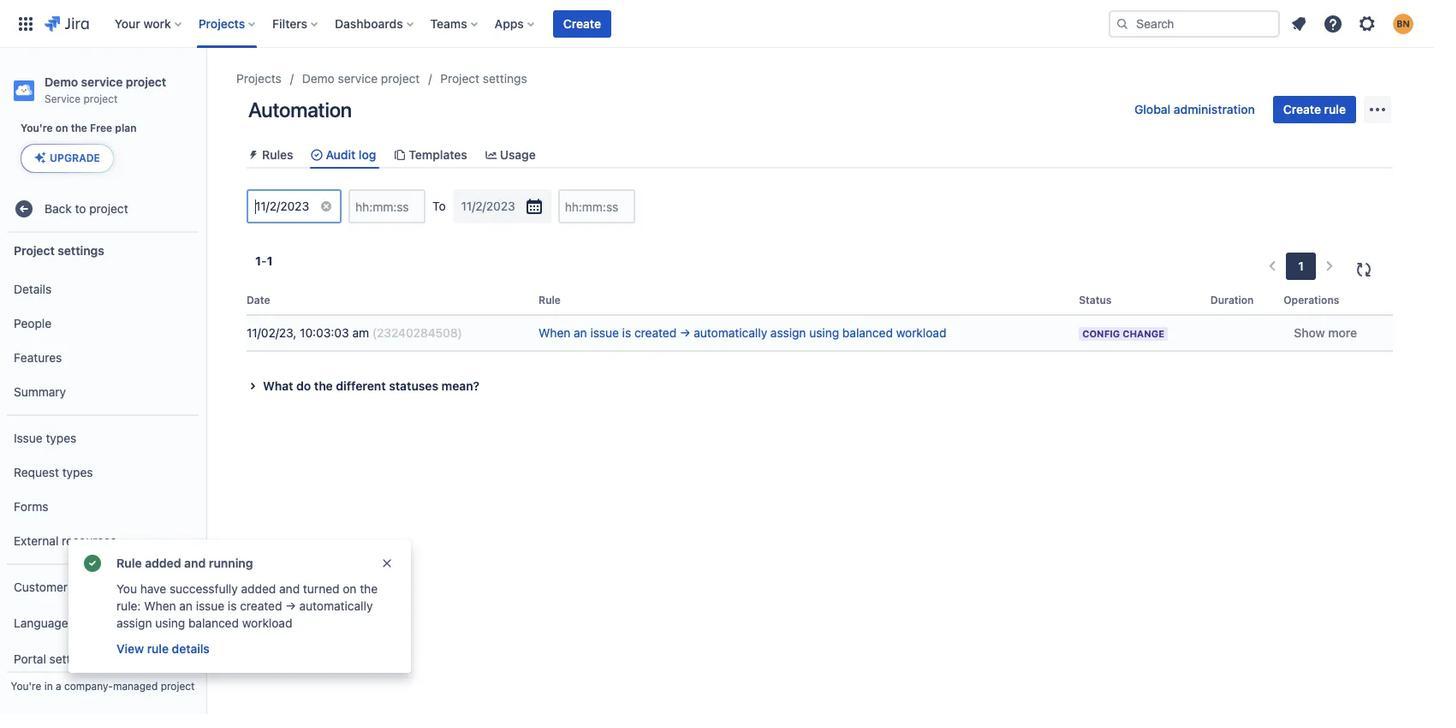 Task type: locate. For each thing, give the bounding box(es) containing it.
your work button
[[109, 10, 188, 37]]

create left actions icon
[[1284, 102, 1322, 116]]

balanced up "details"
[[188, 616, 239, 630]]

0 vertical spatial issue
[[591, 326, 619, 340]]

people
[[14, 316, 52, 330]]

1 vertical spatial an
[[179, 599, 193, 613]]

0 vertical spatial create
[[563, 16, 601, 30]]

2 11/2/2023 from the left
[[461, 199, 515, 213]]

create inside create button
[[563, 16, 601, 30]]

→
[[680, 326, 691, 340], [285, 599, 296, 613]]

1 horizontal spatial assign
[[771, 326, 806, 340]]

0 horizontal spatial when
[[144, 599, 176, 613]]

request types link
[[7, 456, 199, 490]]

summary
[[14, 384, 66, 399]]

create for create rule
[[1284, 102, 1322, 116]]

the for different
[[314, 379, 333, 393]]

using up view rule details
[[155, 616, 185, 630]]

rule left actions icon
[[1325, 102, 1346, 116]]

project
[[381, 71, 420, 86], [126, 75, 166, 89], [84, 93, 118, 105], [89, 201, 128, 215], [161, 680, 195, 693]]

1 vertical spatial you're
[[11, 680, 41, 693]]

rule:
[[116, 599, 141, 613]]

project up free
[[84, 93, 118, 105]]

0 horizontal spatial workload
[[242, 616, 292, 630]]

details
[[172, 642, 210, 656]]

0 vertical spatial types
[[46, 430, 76, 445]]

0 horizontal spatial project settings
[[14, 243, 104, 257]]

0 vertical spatial when
[[539, 326, 571, 340]]

global
[[1135, 102, 1171, 116]]

workload
[[896, 326, 947, 340], [242, 616, 292, 630]]

is inside you have successfully added and turned on the rule: when an issue is created → automatically assign using balanced workload
[[228, 599, 237, 613]]

demo up automation in the top of the page
[[302, 71, 335, 86]]

-
[[261, 254, 267, 268]]

0 vertical spatial workload
[[896, 326, 947, 340]]

running
[[209, 556, 253, 570]]

0 vertical spatial and
[[184, 556, 206, 570]]

0 vertical spatial rule
[[1325, 102, 1346, 116]]

project settings down back
[[14, 243, 104, 257]]

1 vertical spatial when
[[144, 599, 176, 613]]

1 horizontal spatial project settings
[[441, 71, 527, 86]]

1 inside button
[[1299, 259, 1304, 273]]

project up plan
[[126, 75, 166, 89]]

language support
[[14, 615, 115, 630]]

jira image
[[45, 13, 89, 34], [45, 13, 89, 34]]

projects link
[[236, 69, 282, 89]]

1 horizontal spatial rule
[[1325, 102, 1346, 116]]

back to project link
[[7, 192, 199, 226]]

1 horizontal spatial automatically
[[694, 326, 768, 340]]

0 vertical spatial added
[[145, 556, 181, 570]]

(23240284508)
[[373, 326, 462, 340]]

0 horizontal spatial created
[[240, 599, 282, 613]]

2 horizontal spatial the
[[360, 582, 378, 596]]

1 vertical spatial is
[[228, 599, 237, 613]]

external resources link
[[7, 524, 199, 558]]

global administration
[[1135, 102, 1256, 116]]

and left turned
[[279, 582, 300, 596]]

details
[[14, 281, 52, 296]]

0 horizontal spatial assign
[[116, 616, 152, 630]]

request types
[[14, 465, 93, 479]]

show more button
[[1284, 320, 1368, 347]]

0 horizontal spatial create
[[563, 16, 601, 30]]

and up successfully
[[184, 556, 206, 570]]

0 vertical spatial the
[[71, 122, 87, 134]]

the right turned
[[360, 582, 378, 596]]

show more
[[1294, 326, 1358, 340]]

1 vertical spatial assign
[[116, 616, 152, 630]]

balanced inside you have successfully added and turned on the rule: when an issue is created → automatically assign using balanced workload
[[188, 616, 239, 630]]

create inside create rule button
[[1284, 102, 1322, 116]]

2 vertical spatial settings
[[49, 651, 94, 666]]

0 horizontal spatial the
[[71, 122, 87, 134]]

0 vertical spatial rule
[[539, 294, 561, 307]]

you
[[116, 582, 137, 596]]

1 horizontal spatial demo
[[302, 71, 335, 86]]

0 horizontal spatial and
[[184, 556, 206, 570]]

refresh log image
[[1354, 260, 1375, 280]]

0 vertical spatial project
[[441, 71, 480, 86]]

group containing issue types
[[7, 415, 199, 564]]

1 vertical spatial project settings
[[14, 243, 104, 257]]

using up what do the different statuses mean? dropdown button
[[810, 326, 839, 340]]

0 horizontal spatial hh:mm:ss field
[[350, 191, 424, 222]]

group
[[7, 267, 199, 415], [7, 415, 199, 564], [7, 564, 199, 714]]

0 horizontal spatial added
[[145, 556, 181, 570]]

plan
[[115, 122, 137, 134]]

project inside "link"
[[89, 201, 128, 215]]

balanced up what do the different statuses mean? dropdown button
[[843, 326, 893, 340]]

turned
[[303, 582, 340, 596]]

1 vertical spatial workload
[[242, 616, 292, 630]]

1 horizontal spatial added
[[241, 582, 276, 596]]

types right issue
[[46, 430, 76, 445]]

settings down to
[[58, 243, 104, 257]]

1 horizontal spatial and
[[279, 582, 300, 596]]

your profile and settings image
[[1394, 13, 1414, 34]]

the inside dropdown button
[[314, 379, 333, 393]]

None text field
[[255, 198, 258, 215], [461, 198, 465, 215], [255, 198, 258, 215], [461, 198, 465, 215]]

banner
[[0, 0, 1435, 48]]

1 vertical spatial issue
[[196, 599, 225, 613]]

the right "do"
[[314, 379, 333, 393]]

dashboards button
[[330, 10, 420, 37]]

11/2/2023 right to
[[461, 199, 515, 213]]

automation
[[248, 98, 352, 122]]

1 vertical spatial types
[[62, 465, 93, 479]]

tab list
[[240, 140, 1400, 169]]

am
[[352, 326, 369, 340]]

portal settings
[[14, 651, 94, 666]]

0 vertical spatial using
[[810, 326, 839, 340]]

0 horizontal spatial an
[[179, 599, 193, 613]]

is
[[622, 326, 631, 340], [228, 599, 237, 613]]

1 horizontal spatial create
[[1284, 102, 1322, 116]]

0 horizontal spatial 11/2/2023
[[255, 199, 309, 213]]

assign
[[771, 326, 806, 340], [116, 616, 152, 630]]

hh:mm:ss field
[[350, 191, 424, 222], [560, 191, 634, 222]]

project settings down apps
[[441, 71, 527, 86]]

1 horizontal spatial →
[[680, 326, 691, 340]]

view rule details
[[116, 642, 210, 656]]

1 vertical spatial settings
[[58, 243, 104, 257]]

1 vertical spatial balanced
[[188, 616, 239, 630]]

project for back to project
[[89, 201, 128, 215]]

you're for you're on the free plan
[[21, 122, 53, 134]]

projects
[[198, 16, 245, 30], [236, 71, 282, 86]]

1 vertical spatial and
[[279, 582, 300, 596]]

1 vertical spatial automatically
[[299, 599, 373, 613]]

when
[[539, 326, 571, 340], [144, 599, 176, 613]]

1 vertical spatial on
[[343, 582, 357, 596]]

issue inside you have successfully added and turned on the rule: when an issue is created → automatically assign using balanced workload
[[196, 599, 225, 613]]

service inside 'demo service project service project'
[[81, 75, 123, 89]]

service up free
[[81, 75, 123, 89]]

1 vertical spatial using
[[155, 616, 185, 630]]

create for create
[[563, 16, 601, 30]]

1 vertical spatial rule
[[147, 642, 169, 656]]

demo for demo service project
[[302, 71, 335, 86]]

success image
[[82, 553, 103, 574]]

you're left in
[[11, 680, 41, 693]]

0 horizontal spatial →
[[285, 599, 296, 613]]

rule right "view" in the bottom of the page
[[147, 642, 169, 656]]

0 horizontal spatial automatically
[[299, 599, 373, 613]]

you're
[[21, 122, 53, 134], [11, 680, 41, 693]]

audit log
[[326, 147, 376, 162]]

features link
[[7, 341, 199, 375]]

free
[[90, 122, 112, 134]]

1 vertical spatial →
[[285, 599, 296, 613]]

on right turned
[[343, 582, 357, 596]]

0 vertical spatial created
[[635, 326, 677, 340]]

demo inside 'demo service project service project'
[[45, 75, 78, 89]]

the inside you have successfully added and turned on the rule: when an issue is created → automatically assign using balanced workload
[[360, 582, 378, 596]]

projects for the projects "link"
[[236, 71, 282, 86]]

rule for rule added and running
[[116, 556, 142, 570]]

0 horizontal spatial using
[[155, 616, 185, 630]]

2 vertical spatial the
[[360, 582, 378, 596]]

project settings
[[441, 71, 527, 86], [14, 243, 104, 257]]

0 horizontal spatial project
[[14, 243, 55, 257]]

people link
[[7, 307, 199, 341]]

external resources
[[14, 533, 116, 548]]

pagination element
[[1259, 253, 1344, 280]]

1 horizontal spatial on
[[343, 582, 357, 596]]

2 horizontal spatial 1
[[1299, 259, 1304, 273]]

0 horizontal spatial demo
[[45, 75, 78, 89]]

clear image
[[320, 200, 333, 213]]

Search field
[[1109, 10, 1280, 37]]

back
[[45, 201, 72, 215]]

assign down rule:
[[116, 616, 152, 630]]

audit
[[326, 147, 356, 162]]

create right apps popup button
[[563, 16, 601, 30]]

help image
[[1323, 13, 1344, 34]]

different
[[336, 379, 386, 393]]

1 horizontal spatial service
[[338, 71, 378, 86]]

1 vertical spatial added
[[241, 582, 276, 596]]

balanced
[[843, 326, 893, 340], [188, 616, 239, 630]]

added down "running"
[[241, 582, 276, 596]]

3 group from the top
[[7, 564, 199, 714]]

operations
[[1284, 294, 1340, 307]]

0 horizontal spatial 1
[[255, 254, 261, 268]]

types right request
[[62, 465, 93, 479]]

you're in a company-managed project
[[11, 680, 195, 693]]

1 horizontal spatial project
[[441, 71, 480, 86]]

1 vertical spatial created
[[240, 599, 282, 613]]

1 horizontal spatial balanced
[[843, 326, 893, 340]]

1 horizontal spatial hh:mm:ss field
[[560, 191, 634, 222]]

automatically
[[694, 326, 768, 340], [299, 599, 373, 613]]

an inside you have successfully added and turned on the rule: when an issue is created → automatically assign using balanced workload
[[179, 599, 193, 613]]

0 vertical spatial projects
[[198, 16, 245, 30]]

0 horizontal spatial issue
[[196, 599, 225, 613]]

settings inside group
[[49, 651, 94, 666]]

1 horizontal spatial 11/2/2023
[[461, 199, 515, 213]]

issue
[[591, 326, 619, 340], [196, 599, 225, 613]]

demo service project link
[[302, 69, 420, 89]]

0 horizontal spatial balanced
[[188, 616, 239, 630]]

1 vertical spatial projects
[[236, 71, 282, 86]]

added up have
[[145, 556, 181, 570]]

on
[[56, 122, 68, 134], [343, 582, 357, 596]]

1 horizontal spatial rule
[[539, 294, 561, 307]]

external
[[14, 533, 59, 548]]

project up details
[[14, 243, 55, 257]]

1 group from the top
[[7, 267, 199, 415]]

project down teams popup button
[[441, 71, 480, 86]]

projects up automation in the top of the page
[[236, 71, 282, 86]]

using
[[810, 326, 839, 340], [155, 616, 185, 630]]

settings up a
[[49, 651, 94, 666]]

rule for rule
[[539, 294, 561, 307]]

0 vertical spatial →
[[680, 326, 691, 340]]

assign up what do the different statuses mean? dropdown button
[[771, 326, 806, 340]]

1 horizontal spatial 1
[[267, 254, 273, 268]]

on down service
[[56, 122, 68, 134]]

project down dashboards dropdown button
[[381, 71, 420, 86]]

1 vertical spatial rule
[[116, 556, 142, 570]]

0 vertical spatial is
[[622, 326, 631, 340]]

0 vertical spatial you're
[[21, 122, 53, 134]]

rule
[[539, 294, 561, 307], [116, 556, 142, 570]]

0 horizontal spatial rule
[[116, 556, 142, 570]]

to
[[75, 201, 86, 215]]

you're down service
[[21, 122, 53, 134]]

demo
[[302, 71, 335, 86], [45, 75, 78, 89]]

1 vertical spatial project
[[14, 243, 55, 257]]

1 vertical spatial create
[[1284, 102, 1322, 116]]

the left free
[[71, 122, 87, 134]]

project settings link
[[441, 69, 527, 89]]

service down dashboards
[[338, 71, 378, 86]]

have
[[140, 582, 166, 596]]

1 horizontal spatial using
[[810, 326, 839, 340]]

0 vertical spatial settings
[[483, 71, 527, 86]]

0 horizontal spatial rule
[[147, 642, 169, 656]]

project for demo service project
[[381, 71, 420, 86]]

0 horizontal spatial on
[[56, 122, 68, 134]]

project
[[441, 71, 480, 86], [14, 243, 55, 257]]

1 horizontal spatial an
[[574, 326, 587, 340]]

1 horizontal spatial the
[[314, 379, 333, 393]]

back to project
[[45, 201, 128, 215]]

create
[[563, 16, 601, 30], [1284, 102, 1322, 116]]

settings down apps
[[483, 71, 527, 86]]

0 horizontal spatial service
[[81, 75, 123, 89]]

0 horizontal spatial is
[[228, 599, 237, 613]]

2 group from the top
[[7, 415, 199, 564]]

1
[[255, 254, 261, 268], [267, 254, 273, 268], [1299, 259, 1304, 273]]

when an issue is created → automatically assign using balanced workload
[[539, 326, 947, 340]]

rule
[[1325, 102, 1346, 116], [147, 642, 169, 656]]

projects right work
[[198, 16, 245, 30]]

demo up service
[[45, 75, 78, 89]]

projects inside popup button
[[198, 16, 245, 30]]

2 hh:mm:ss field from the left
[[560, 191, 634, 222]]

project right to
[[89, 201, 128, 215]]

1 vertical spatial the
[[314, 379, 333, 393]]

11/2/2023 left clear image
[[255, 199, 309, 213]]

notifications image
[[1289, 13, 1310, 34]]

created
[[635, 326, 677, 340], [240, 599, 282, 613]]

rule for view
[[147, 642, 169, 656]]



Task type: describe. For each thing, give the bounding box(es) containing it.
1 - 1
[[255, 254, 273, 268]]

config
[[1083, 328, 1121, 339]]

11/02/23, 10:03:03 am (23240284508)
[[247, 326, 462, 340]]

when inside you have successfully added and turned on the rule: when an issue is created → automatically assign using balanced workload
[[144, 599, 176, 613]]

view
[[116, 642, 144, 656]]

what do the different statuses mean?
[[263, 379, 480, 393]]

types for issue types
[[46, 430, 76, 445]]

demo service project service project
[[45, 75, 166, 105]]

dismiss image
[[380, 557, 394, 570]]

work
[[143, 16, 171, 30]]

on inside you have successfully added and turned on the rule: when an issue is created → automatically assign using balanced workload
[[343, 582, 357, 596]]

what do the different statuses mean? button
[[242, 376, 1394, 397]]

filters button
[[267, 10, 325, 37]]

expand image
[[242, 376, 263, 397]]

apps button
[[490, 10, 541, 37]]

usage image
[[485, 148, 498, 162]]

sidebar navigation image
[[187, 69, 224, 103]]

service for demo service project
[[338, 71, 378, 86]]

projects button
[[193, 10, 262, 37]]

11/02/23,
[[247, 326, 297, 340]]

1 horizontal spatial when
[[539, 326, 571, 340]]

project for demo service project service project
[[126, 75, 166, 89]]

templates
[[409, 147, 467, 162]]

1 horizontal spatial is
[[622, 326, 631, 340]]

request
[[14, 465, 59, 479]]

issue
[[14, 430, 43, 445]]

banner containing your work
[[0, 0, 1435, 48]]

1 for 1
[[1299, 259, 1304, 273]]

create rule
[[1284, 102, 1346, 116]]

apps
[[495, 16, 524, 30]]

customer
[[14, 580, 68, 594]]

global administration link
[[1125, 96, 1266, 123]]

support
[[71, 615, 115, 630]]

rule added and running
[[116, 556, 253, 570]]

service
[[45, 93, 81, 105]]

successfully
[[170, 582, 238, 596]]

the for free
[[71, 122, 87, 134]]

assign inside you have successfully added and turned on the rule: when an issue is created → automatically assign using balanced workload
[[116, 616, 152, 630]]

templates image
[[393, 148, 407, 162]]

project down "details"
[[161, 680, 195, 693]]

using inside you have successfully added and turned on the rule: when an issue is created → automatically assign using balanced workload
[[155, 616, 185, 630]]

log
[[359, 147, 376, 162]]

dashboards
[[335, 16, 403, 30]]

automatically inside you have successfully added and turned on the rule: when an issue is created → automatically assign using balanced workload
[[299, 599, 373, 613]]

create rule button
[[1274, 96, 1357, 123]]

company-
[[64, 680, 113, 693]]

date
[[247, 294, 270, 307]]

duration
[[1211, 294, 1254, 307]]

resources
[[62, 533, 116, 548]]

upgrade
[[50, 152, 100, 164]]

primary element
[[10, 0, 1109, 48]]

language
[[14, 615, 68, 630]]

teams button
[[425, 10, 485, 37]]

you're for you're in a company-managed project
[[11, 680, 41, 693]]

1 horizontal spatial workload
[[896, 326, 947, 340]]

administration
[[1174, 102, 1256, 116]]

filters
[[272, 16, 308, 30]]

issue types link
[[7, 421, 199, 456]]

1 hh:mm:ss field from the left
[[350, 191, 424, 222]]

settings for language support
[[49, 651, 94, 666]]

tab list containing rules
[[240, 140, 1400, 169]]

in
[[44, 680, 53, 693]]

0 vertical spatial on
[[56, 122, 68, 134]]

mean?
[[442, 379, 480, 393]]

portal settings link
[[7, 642, 199, 677]]

→ inside you have successfully added and turned on the rule: when an issue is created → automatically assign using balanced workload
[[285, 599, 296, 613]]

show
[[1294, 326, 1326, 340]]

settings image
[[1358, 13, 1378, 34]]

1 button
[[1287, 253, 1316, 280]]

config change
[[1083, 328, 1165, 339]]

customer permissions
[[14, 580, 138, 594]]

0 vertical spatial assign
[[771, 326, 806, 340]]

forms
[[14, 499, 48, 514]]

a
[[56, 680, 61, 693]]

details link
[[7, 272, 199, 307]]

demo for demo service project service project
[[45, 75, 78, 89]]

demo service project
[[302, 71, 420, 86]]

what
[[263, 379, 293, 393]]

created inside you have successfully added and turned on the rule: when an issue is created → automatically assign using balanced workload
[[240, 599, 282, 613]]

permissions
[[71, 580, 138, 594]]

settings for demo service project
[[483, 71, 527, 86]]

statuses
[[389, 379, 439, 393]]

1 for 1 - 1
[[255, 254, 261, 268]]

actions image
[[1368, 99, 1388, 120]]

portal
[[14, 651, 46, 666]]

you're on the free plan
[[21, 122, 137, 134]]

1 horizontal spatial issue
[[591, 326, 619, 340]]

0 vertical spatial project settings
[[441, 71, 527, 86]]

and inside you have successfully added and turned on the rule: when an issue is created → automatically assign using balanced workload
[[279, 582, 300, 596]]

group containing details
[[7, 267, 199, 415]]

0 vertical spatial automatically
[[694, 326, 768, 340]]

your
[[115, 16, 140, 30]]

0 vertical spatial balanced
[[843, 326, 893, 340]]

group containing customer permissions
[[7, 564, 199, 714]]

appswitcher icon image
[[15, 13, 36, 34]]

issue types
[[14, 430, 76, 445]]

0 vertical spatial an
[[574, 326, 587, 340]]

rules
[[262, 147, 293, 162]]

search image
[[1116, 17, 1130, 30]]

teams
[[431, 16, 467, 30]]

status
[[1079, 294, 1112, 307]]

audit log image
[[310, 148, 324, 162]]

workload inside you have successfully added and turned on the rule: when an issue is created → automatically assign using balanced workload
[[242, 616, 292, 630]]

1 11/2/2023 from the left
[[255, 199, 309, 213]]

projects for projects popup button
[[198, 16, 245, 30]]

features
[[14, 350, 62, 365]]

language support link
[[7, 605, 199, 642]]

usage
[[500, 147, 536, 162]]

summary link
[[7, 375, 199, 409]]

view rule details button
[[115, 639, 211, 660]]

rule for create
[[1325, 102, 1346, 116]]

do
[[296, 379, 311, 393]]

customer permissions link
[[7, 570, 199, 605]]

forms link
[[7, 490, 199, 524]]

types for request types
[[62, 465, 93, 479]]

create button
[[553, 10, 612, 37]]

added inside you have successfully added and turned on the rule: when an issue is created → automatically assign using balanced workload
[[241, 582, 276, 596]]

more
[[1329, 326, 1358, 340]]

to
[[433, 199, 446, 213]]

rules image
[[247, 148, 260, 162]]

when an issue is created → automatically assign using balanced workload link
[[539, 326, 947, 340]]

service for demo service project service project
[[81, 75, 123, 89]]



Task type: vqa. For each thing, say whether or not it's contained in the screenshot.
People link
yes



